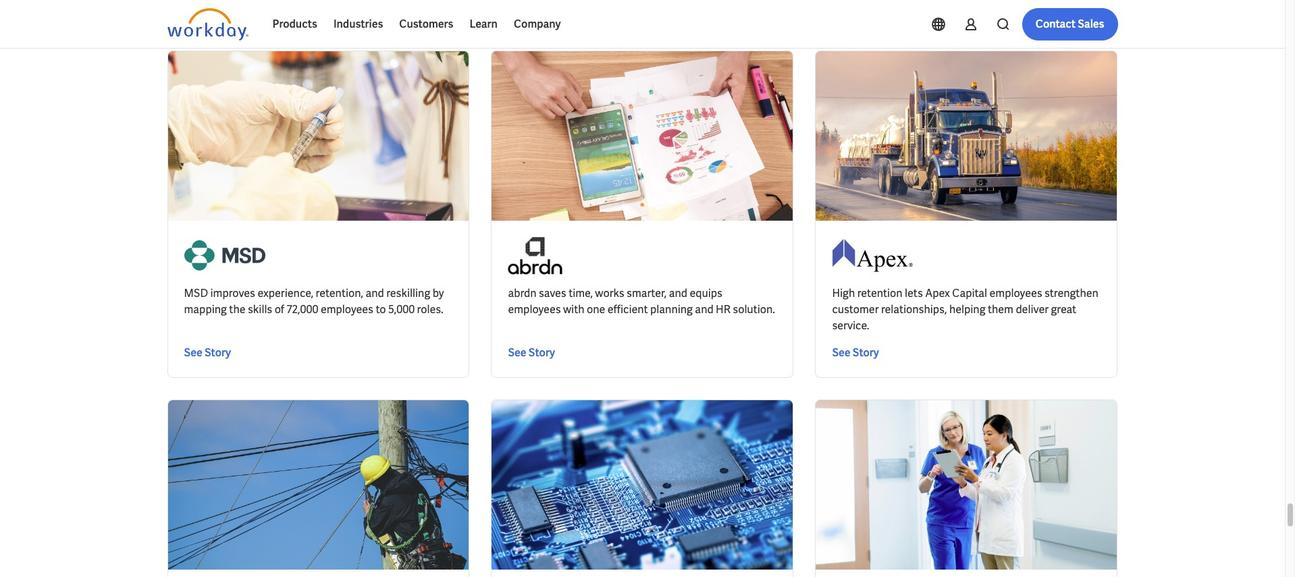 Task type: locate. For each thing, give the bounding box(es) containing it.
story down service.
[[853, 345, 879, 360]]

2 horizontal spatial see
[[832, 345, 850, 360]]

3 story from the left
[[853, 345, 879, 360]]

story
[[205, 345, 231, 360], [529, 345, 555, 360], [853, 345, 879, 360]]

2 horizontal spatial story
[[853, 345, 879, 360]]

2 horizontal spatial employees
[[989, 286, 1042, 300]]

story for employees
[[529, 345, 555, 360]]

employees
[[989, 286, 1042, 300], [321, 302, 373, 316], [508, 302, 561, 316]]

to
[[376, 302, 386, 316]]

1 horizontal spatial story
[[529, 345, 555, 360]]

0 horizontal spatial employees
[[321, 302, 373, 316]]

the
[[229, 302, 245, 316]]

capital
[[952, 286, 987, 300]]

see story link down mapping
[[184, 345, 231, 361]]

2 see story link from the left
[[508, 345, 555, 361]]

and up planning
[[669, 286, 687, 300]]

clear all button
[[524, 7, 568, 34]]

industries button
[[325, 8, 391, 41]]

story down mapping
[[205, 345, 231, 360]]

1 see from the left
[[184, 345, 202, 360]]

2 story from the left
[[529, 345, 555, 360]]

contact sales
[[1036, 17, 1104, 31]]

customer
[[832, 302, 879, 316]]

retention,
[[316, 286, 363, 300]]

1 horizontal spatial employees
[[508, 302, 561, 316]]

deliver
[[1016, 302, 1049, 316]]

business outcome button
[[323, 7, 442, 34]]

hr
[[716, 302, 730, 316]]

see story down mapping
[[184, 345, 231, 360]]

customers
[[399, 17, 453, 31]]

see for abrdn saves time, works smarter, and equips employees with one efficient planning and hr solution.
[[508, 345, 526, 360]]

products button
[[264, 8, 325, 41]]

see story for msd improves experience, retention, and reskilling by mapping the skills of 72,000 employees to 5,000 roles.
[[184, 345, 231, 360]]

and down equips
[[695, 302, 713, 316]]

see story link
[[184, 345, 231, 361], [508, 345, 555, 361], [832, 345, 879, 361]]

Search Customer Stories text field
[[926, 9, 1091, 32]]

clear
[[528, 15, 550, 27]]

see story down abrdn
[[508, 345, 555, 360]]

abrdn image
[[508, 237, 562, 274]]

employees down abrdn
[[508, 302, 561, 316]]

business
[[334, 15, 373, 27]]

and up to
[[366, 286, 384, 300]]

1 horizontal spatial see story
[[508, 345, 555, 360]]

story for mapping
[[205, 345, 231, 360]]

msd (merck & co.) image
[[184, 237, 265, 274]]

retention
[[857, 286, 903, 300]]

3 see story link from the left
[[832, 345, 879, 361]]

company
[[514, 17, 561, 31]]

see
[[184, 345, 202, 360], [508, 345, 526, 360], [832, 345, 850, 360]]

0 horizontal spatial story
[[205, 345, 231, 360]]

1 see story link from the left
[[184, 345, 231, 361]]

0 horizontal spatial see story
[[184, 345, 231, 360]]

1 horizontal spatial and
[[669, 286, 687, 300]]

employees inside abrdn saves time, works smarter, and equips employees with one efficient planning and hr solution.
[[508, 302, 561, 316]]

lets
[[905, 286, 923, 300]]

1 story from the left
[[205, 345, 231, 360]]

employees down retention,
[[321, 302, 373, 316]]

and
[[366, 286, 384, 300], [669, 286, 687, 300], [695, 302, 713, 316]]

see story
[[184, 345, 231, 360], [508, 345, 555, 360], [832, 345, 879, 360]]

see story link for msd improves experience, retention, and reskilling by mapping the skills of 72,000 employees to 5,000 roles.
[[184, 345, 231, 361]]

reskilling
[[386, 286, 430, 300]]

see down abrdn
[[508, 345, 526, 360]]

5,000
[[388, 302, 415, 316]]

business outcome
[[334, 15, 415, 27]]

see down service.
[[832, 345, 850, 360]]

outcome
[[375, 15, 415, 27]]

see story link down abrdn
[[508, 345, 555, 361]]

0 horizontal spatial and
[[366, 286, 384, 300]]

3 see from the left
[[832, 345, 850, 360]]

3 see story from the left
[[832, 345, 879, 360]]

see down mapping
[[184, 345, 202, 360]]

1 see story from the left
[[184, 345, 231, 360]]

see story down service.
[[832, 345, 879, 360]]

0 horizontal spatial see
[[184, 345, 202, 360]]

relationships,
[[881, 302, 947, 316]]

apex capital corp image
[[832, 237, 913, 274]]

1 horizontal spatial see story link
[[508, 345, 555, 361]]

2 see story from the left
[[508, 345, 555, 360]]

see for msd improves experience, retention, and reskilling by mapping the skills of 72,000 employees to 5,000 roles.
[[184, 345, 202, 360]]

2 horizontal spatial see story
[[832, 345, 879, 360]]

2 horizontal spatial see story link
[[832, 345, 879, 361]]

1 horizontal spatial see
[[508, 345, 526, 360]]

smarter,
[[627, 286, 667, 300]]

all
[[552, 15, 564, 27]]

employees up them
[[989, 286, 1042, 300]]

abrdn
[[508, 286, 537, 300]]

industry
[[250, 15, 285, 27]]

0 horizontal spatial see story link
[[184, 345, 231, 361]]

2 see from the left
[[508, 345, 526, 360]]

2 horizontal spatial and
[[695, 302, 713, 316]]

of
[[275, 302, 284, 316]]

topic button
[[167, 7, 228, 34]]

story for customer
[[853, 345, 879, 360]]

see story link down service.
[[832, 345, 879, 361]]

by
[[433, 286, 444, 300]]

contact
[[1036, 17, 1076, 31]]

customers button
[[391, 8, 461, 41]]

industries
[[333, 17, 383, 31]]

story down saves
[[529, 345, 555, 360]]

learn
[[470, 17, 498, 31]]

employees inside msd improves experience, retention, and reskilling by mapping the skills of 72,000 employees to 5,000 roles.
[[321, 302, 373, 316]]



Task type: describe. For each thing, give the bounding box(es) containing it.
time,
[[569, 286, 593, 300]]

72,000
[[287, 302, 318, 316]]

see story link for high retention lets apex capital employees strengthen customer relationships, helping them deliver great service.
[[832, 345, 879, 361]]

strengthen
[[1045, 286, 1098, 300]]

products
[[272, 17, 317, 31]]

and inside msd improves experience, retention, and reskilling by mapping the skills of 72,000 employees to 5,000 roles.
[[366, 286, 384, 300]]

more button
[[452, 7, 513, 34]]

sales
[[1078, 17, 1104, 31]]

learn button
[[461, 8, 506, 41]]

efficient
[[608, 302, 648, 316]]

high retention lets apex capital employees strengthen customer relationships, helping them deliver great service.
[[832, 286, 1098, 333]]

high
[[832, 286, 855, 300]]

service.
[[832, 318, 869, 333]]

equips
[[690, 286, 722, 300]]

see story for high retention lets apex capital employees strengthen customer relationships, helping them deliver great service.
[[832, 345, 879, 360]]

skills
[[248, 302, 272, 316]]

great
[[1051, 302, 1076, 316]]

planning
[[650, 302, 693, 316]]

abrdn saves time, works smarter, and equips employees with one efficient planning and hr solution.
[[508, 286, 775, 316]]

industry button
[[239, 7, 312, 34]]

employees inside high retention lets apex capital employees strengthen customer relationships, helping them deliver great service.
[[989, 286, 1042, 300]]

with
[[563, 302, 584, 316]]

saves
[[539, 286, 566, 300]]

see for high retention lets apex capital employees strengthen customer relationships, helping them deliver great service.
[[832, 345, 850, 360]]

roles.
[[417, 302, 443, 316]]

company button
[[506, 8, 569, 41]]

them
[[988, 302, 1013, 316]]

see story link for abrdn saves time, works smarter, and equips employees with one efficient planning and hr solution.
[[508, 345, 555, 361]]

apex
[[925, 286, 950, 300]]

go to the homepage image
[[167, 8, 248, 41]]

solution.
[[733, 302, 775, 316]]

improves
[[210, 286, 255, 300]]

msd improves experience, retention, and reskilling by mapping the skills of 72,000 employees to 5,000 roles.
[[184, 286, 444, 316]]

topic
[[178, 15, 201, 27]]

clear all
[[528, 15, 564, 27]]

one
[[587, 302, 605, 316]]

contact sales link
[[1022, 8, 1118, 41]]

more
[[463, 15, 486, 27]]

msd
[[184, 286, 208, 300]]

experience,
[[258, 286, 313, 300]]

helping
[[949, 302, 985, 316]]

works
[[595, 286, 624, 300]]

mapping
[[184, 302, 227, 316]]

see story for abrdn saves time, works smarter, and equips employees with one efficient planning and hr solution.
[[508, 345, 555, 360]]



Task type: vqa. For each thing, say whether or not it's contained in the screenshot.
1st read blog LINK from the right
no



